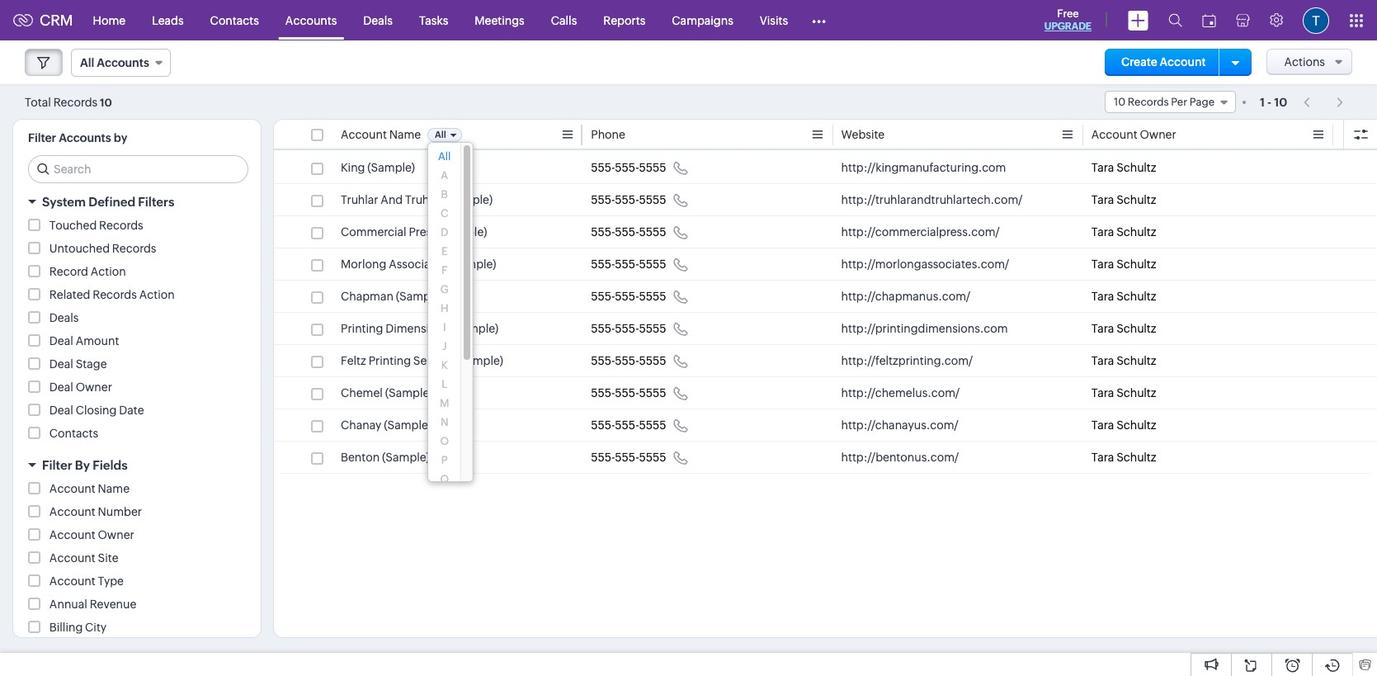 Task type: describe. For each thing, give the bounding box(es) containing it.
p
[[442, 454, 448, 466]]

n
[[441, 416, 449, 428]]

0 vertical spatial owner
[[1140, 128, 1177, 141]]

king (sample) link
[[341, 159, 415, 176]]

(sample) right k
[[456, 354, 504, 367]]

http://chemelus.com/
[[842, 386, 960, 400]]

chanay (sample) link
[[341, 417, 432, 433]]

http://kingmanufacturing.com link
[[842, 159, 1007, 176]]

benton
[[341, 451, 380, 464]]

reports
[[604, 14, 646, 27]]

(sample) right f
[[449, 258, 497, 271]]

system defined filters button
[[13, 187, 261, 216]]

http://morlongassociates.com/
[[842, 258, 1010, 271]]

http://morlongassociates.com/ link
[[842, 256, 1010, 272]]

http://feltzprinting.com/
[[842, 354, 973, 367]]

deal owner
[[49, 381, 112, 394]]

account down by
[[49, 482, 96, 495]]

(sample) right a b c d e f g h i j k l m n o p q
[[451, 322, 499, 335]]

billing city
[[49, 621, 107, 634]]

chemel (sample) link
[[341, 385, 433, 401]]

campaigns
[[672, 14, 734, 27]]

account number
[[49, 505, 142, 518]]

chanay (sample)
[[341, 419, 432, 432]]

upgrade
[[1045, 21, 1092, 32]]

morlong
[[341, 258, 387, 271]]

0 horizontal spatial contacts
[[49, 427, 98, 440]]

deal amount
[[49, 334, 119, 348]]

chapman (sample)
[[341, 290, 444, 303]]

benton (sample) link
[[341, 449, 430, 466]]

free
[[1058, 7, 1079, 20]]

crm
[[40, 12, 73, 29]]

all for all
[[435, 130, 446, 140]]

account up account type
[[49, 551, 96, 565]]

commercial press (sample) link
[[341, 224, 487, 240]]

annual
[[49, 598, 87, 611]]

1 horizontal spatial name
[[389, 128, 421, 141]]

per
[[1172, 96, 1188, 108]]

http://printingdimensions.com
[[842, 322, 1009, 335]]

schultz for http://kingmanufacturing.com
[[1117, 161, 1157, 174]]

chemel
[[341, 386, 383, 400]]

accounts for filter accounts by
[[59, 131, 111, 144]]

phone
[[591, 128, 626, 141]]

555-555-5555 for truhlar and truhlar (sample)
[[591, 193, 667, 206]]

tasks
[[419, 14, 449, 27]]

http://chanayus.com/
[[842, 419, 959, 432]]

commercial
[[341, 225, 407, 239]]

g
[[441, 283, 449, 296]]

0 vertical spatial deals
[[364, 14, 393, 27]]

1 horizontal spatial account name
[[341, 128, 421, 141]]

(sample) down c at the top left of page
[[440, 225, 487, 239]]

records for related
[[93, 288, 137, 301]]

555-555-5555 for feltz printing service (sample)
[[591, 354, 667, 367]]

1 - 10
[[1261, 95, 1288, 109]]

1 vertical spatial deals
[[49, 311, 79, 324]]

free upgrade
[[1045, 7, 1092, 32]]

http://chemelus.com/ link
[[842, 385, 960, 401]]

tara for http://feltzprinting.com/
[[1092, 354, 1115, 367]]

record action
[[49, 265, 126, 278]]

k
[[441, 359, 448, 372]]

(sample) down feltz printing service (sample)
[[385, 386, 433, 400]]

555-555-5555 for chemel (sample)
[[591, 386, 667, 400]]

website
[[842, 128, 885, 141]]

stage
[[76, 357, 107, 371]]

defined
[[89, 195, 135, 209]]

schultz for http://printingdimensions.com
[[1117, 322, 1157, 335]]

deals link
[[350, 0, 406, 40]]

account up "annual"
[[49, 575, 96, 588]]

create account button
[[1105, 49, 1223, 76]]

tara schultz for http://chanayus.com/
[[1092, 419, 1157, 432]]

calls
[[551, 14, 577, 27]]

filter for filter accounts by
[[28, 131, 56, 144]]

http://bentonus.com/ link
[[842, 449, 959, 466]]

schultz for http://chanayus.com/
[[1117, 419, 1157, 432]]

profile element
[[1294, 0, 1340, 40]]

account up 'account site'
[[49, 528, 96, 542]]

morlong associates (sample)
[[341, 258, 497, 271]]

records for total
[[53, 95, 98, 109]]

truhlar and truhlar (sample)
[[341, 193, 493, 206]]

tara schultz for http://printingdimensions.com
[[1092, 322, 1157, 335]]

schultz for http://truhlarandtruhlartech.com/
[[1117, 193, 1157, 206]]

deal stage
[[49, 357, 107, 371]]

555-555-5555 for chanay (sample)
[[591, 419, 667, 432]]

0 horizontal spatial action
[[91, 265, 126, 278]]

555-555-5555 for benton (sample)
[[591, 451, 667, 464]]

l
[[442, 378, 448, 390]]

billing
[[49, 621, 83, 634]]

deal for deal owner
[[49, 381, 73, 394]]

total records 10
[[25, 95, 112, 109]]

m
[[440, 397, 449, 409]]

tara for http://kingmanufacturing.com
[[1092, 161, 1115, 174]]

1 vertical spatial account name
[[49, 482, 130, 495]]

accounts link
[[272, 0, 350, 40]]

account type
[[49, 575, 124, 588]]

associates
[[389, 258, 447, 271]]

tara for http://chanayus.com/
[[1092, 419, 1115, 432]]

chanay
[[341, 419, 382, 432]]

annual revenue
[[49, 598, 136, 611]]

tasks link
[[406, 0, 462, 40]]

1
[[1261, 95, 1266, 109]]

tara schultz for http://commercialpress.com/
[[1092, 225, 1157, 239]]

tara schultz for http://chapmanus.com/
[[1092, 290, 1157, 303]]

(sample) left n
[[384, 419, 432, 432]]

filter by fields button
[[13, 451, 261, 480]]

(sample) up printing dimensions (sample)
[[396, 290, 444, 303]]

a
[[441, 169, 448, 182]]

reports link
[[591, 0, 659, 40]]

5555 for http://printingdimensions.com
[[639, 322, 667, 335]]

record
[[49, 265, 88, 278]]

0 vertical spatial account owner
[[1092, 128, 1177, 141]]

-
[[1268, 95, 1272, 109]]

account site
[[49, 551, 119, 565]]

feltz printing service (sample)
[[341, 354, 504, 367]]

system
[[42, 195, 86, 209]]

0 vertical spatial contacts
[[210, 14, 259, 27]]

schultz for http://bentonus.com/
[[1117, 451, 1157, 464]]

chapman (sample) link
[[341, 288, 444, 305]]

schultz for http://commercialpress.com/
[[1117, 225, 1157, 239]]

account left number
[[49, 505, 96, 518]]

tara for http://chemelus.com/
[[1092, 386, 1115, 400]]

accounts for all accounts
[[97, 56, 149, 69]]

filter by fields
[[42, 458, 128, 472]]

schultz for http://chemelus.com/
[[1117, 386, 1157, 400]]

1 truhlar from the left
[[341, 193, 378, 206]]

create menu image
[[1129, 10, 1149, 30]]

10 for total records 10
[[100, 96, 112, 109]]

system defined filters
[[42, 195, 174, 209]]

http://commercialpress.com/
[[842, 225, 1000, 239]]

All Accounts field
[[71, 49, 171, 77]]

home
[[93, 14, 126, 27]]



Task type: vqa. For each thing, say whether or not it's contained in the screenshot.
Calendar icon
yes



Task type: locate. For each thing, give the bounding box(es) containing it.
calls link
[[538, 0, 591, 40]]

owner down 10 records per page
[[1140, 128, 1177, 141]]

5555 for http://morlongassociates.com/
[[639, 258, 667, 271]]

action
[[91, 265, 126, 278], [139, 288, 175, 301]]

2 vertical spatial accounts
[[59, 131, 111, 144]]

8 tara schultz from the top
[[1092, 386, 1157, 400]]

10 records per page
[[1114, 96, 1215, 108]]

filter for filter by fields
[[42, 458, 72, 472]]

3 tara schultz from the top
[[1092, 225, 1157, 239]]

owner up closing
[[76, 381, 112, 394]]

4 555-555-5555 from the top
[[591, 258, 667, 271]]

meetings link
[[462, 0, 538, 40]]

0 vertical spatial printing
[[341, 322, 383, 335]]

records down defined
[[99, 219, 143, 232]]

printing down chapman
[[341, 322, 383, 335]]

create menu element
[[1119, 0, 1159, 40]]

10 down all accounts on the top of page
[[100, 96, 112, 109]]

8 5555 from the top
[[639, 386, 667, 400]]

search image
[[1169, 13, 1183, 27]]

deals left 'tasks' "link"
[[364, 14, 393, 27]]

0 vertical spatial name
[[389, 128, 421, 141]]

2 tara from the top
[[1092, 193, 1115, 206]]

2 tara schultz from the top
[[1092, 193, 1157, 206]]

2 deal from the top
[[49, 357, 73, 371]]

schultz for http://chapmanus.com/
[[1117, 290, 1157, 303]]

7 555-555-5555 from the top
[[591, 354, 667, 367]]

printing up chemel (sample)
[[369, 354, 411, 367]]

truhlar left the and
[[341, 193, 378, 206]]

10 for 1 - 10
[[1275, 95, 1288, 109]]

type
[[98, 575, 124, 588]]

4 schultz from the top
[[1117, 258, 1157, 271]]

1 vertical spatial name
[[98, 482, 130, 495]]

action up related records action
[[91, 265, 126, 278]]

2 schultz from the top
[[1117, 193, 1157, 206]]

create account
[[1122, 55, 1207, 69]]

2 555-555-5555 from the top
[[591, 193, 667, 206]]

tara for http://bentonus.com/
[[1092, 451, 1115, 464]]

records for 10
[[1128, 96, 1169, 108]]

tara for http://commercialpress.com/
[[1092, 225, 1115, 239]]

all inside field
[[80, 56, 94, 69]]

1 horizontal spatial action
[[139, 288, 175, 301]]

0 horizontal spatial deals
[[49, 311, 79, 324]]

account owner down 'account number'
[[49, 528, 134, 542]]

records inside field
[[1128, 96, 1169, 108]]

closing
[[76, 404, 117, 417]]

0 vertical spatial account name
[[341, 128, 421, 141]]

1 horizontal spatial 10
[[1114, 96, 1126, 108]]

feltz
[[341, 354, 366, 367]]

5 tara from the top
[[1092, 290, 1115, 303]]

2 truhlar from the left
[[405, 193, 443, 206]]

accounts left deals link
[[286, 14, 337, 27]]

2 vertical spatial owner
[[98, 528, 134, 542]]

records for touched
[[99, 219, 143, 232]]

filter accounts by
[[28, 131, 127, 144]]

contacts down closing
[[49, 427, 98, 440]]

Search text field
[[29, 156, 248, 182]]

benton (sample)
[[341, 451, 430, 464]]

10 schultz from the top
[[1117, 451, 1157, 464]]

2 5555 from the top
[[639, 193, 667, 206]]

tara schultz for http://morlongassociates.com/
[[1092, 258, 1157, 271]]

9 schultz from the top
[[1117, 419, 1157, 432]]

http://chapmanus.com/ link
[[842, 288, 971, 305]]

9 tara schultz from the top
[[1092, 419, 1157, 432]]

calendar image
[[1203, 14, 1217, 27]]

tara schultz for http://bentonus.com/
[[1092, 451, 1157, 464]]

j
[[442, 340, 447, 353]]

service
[[413, 354, 454, 367]]

(sample) up the and
[[368, 161, 415, 174]]

tara schultz for http://chemelus.com/
[[1092, 386, 1157, 400]]

1 vertical spatial printing
[[369, 354, 411, 367]]

7 tara from the top
[[1092, 354, 1115, 367]]

4 tara schultz from the top
[[1092, 258, 1157, 271]]

site
[[98, 551, 119, 565]]

5555 for http://kingmanufacturing.com
[[639, 161, 667, 174]]

o
[[440, 435, 449, 447]]

contacts right leads
[[210, 14, 259, 27]]

create
[[1122, 55, 1158, 69]]

actions
[[1285, 55, 1326, 69]]

5555 for http://feltzprinting.com/
[[639, 354, 667, 367]]

0 horizontal spatial 10
[[100, 96, 112, 109]]

3 5555 from the top
[[639, 225, 667, 239]]

1 horizontal spatial contacts
[[210, 14, 259, 27]]

4 5555 from the top
[[639, 258, 667, 271]]

1 vertical spatial action
[[139, 288, 175, 301]]

555-555-5555 for commercial press (sample)
[[591, 225, 667, 239]]

all
[[80, 56, 94, 69], [435, 130, 446, 140]]

date
[[119, 404, 144, 417]]

1 vertical spatial all
[[435, 130, 446, 140]]

action down untouched records
[[139, 288, 175, 301]]

10 555-555-5555 from the top
[[591, 451, 667, 464]]

page
[[1190, 96, 1215, 108]]

owner down number
[[98, 528, 134, 542]]

deal down deal owner
[[49, 404, 73, 417]]

5555 for http://bentonus.com/
[[639, 451, 667, 464]]

account owner
[[1092, 128, 1177, 141], [49, 528, 134, 542]]

0 vertical spatial action
[[91, 265, 126, 278]]

5 tara schultz from the top
[[1092, 290, 1157, 303]]

5 schultz from the top
[[1117, 290, 1157, 303]]

0 vertical spatial accounts
[[286, 14, 337, 27]]

1 tara schultz from the top
[[1092, 161, 1157, 174]]

search element
[[1159, 0, 1193, 40]]

4 deal from the top
[[49, 404, 73, 417]]

0 vertical spatial filter
[[28, 131, 56, 144]]

10 Records Per Page field
[[1105, 91, 1237, 113]]

1 horizontal spatial account owner
[[1092, 128, 1177, 141]]

1 vertical spatial owner
[[76, 381, 112, 394]]

0 horizontal spatial all
[[80, 56, 94, 69]]

555-555-5555 for chapman (sample)
[[591, 290, 667, 303]]

1 schultz from the top
[[1117, 161, 1157, 174]]

0 horizontal spatial name
[[98, 482, 130, 495]]

0 horizontal spatial account name
[[49, 482, 130, 495]]

records left per
[[1128, 96, 1169, 108]]

5 555-555-5555 from the top
[[591, 290, 667, 303]]

7 5555 from the top
[[639, 354, 667, 367]]

5555
[[639, 161, 667, 174], [639, 193, 667, 206], [639, 225, 667, 239], [639, 258, 667, 271], [639, 290, 667, 303], [639, 322, 667, 335], [639, 354, 667, 367], [639, 386, 667, 400], [639, 419, 667, 432], [639, 451, 667, 464]]

a b c d e f g h i j k l m n o p q
[[440, 169, 449, 485]]

printing dimensions (sample) link
[[341, 320, 499, 337]]

leads link
[[139, 0, 197, 40]]

(sample) up c at the top left of page
[[445, 193, 493, 206]]

records
[[53, 95, 98, 109], [1128, 96, 1169, 108], [99, 219, 143, 232], [112, 242, 156, 255], [93, 288, 137, 301]]

all up a
[[435, 130, 446, 140]]

account up king
[[341, 128, 387, 141]]

7 tara schultz from the top
[[1092, 354, 1157, 367]]

campaigns link
[[659, 0, 747, 40]]

8 tara from the top
[[1092, 386, 1115, 400]]

6 5555 from the top
[[639, 322, 667, 335]]

account name up 'account number'
[[49, 482, 130, 495]]

all for all accounts
[[80, 56, 94, 69]]

(sample)
[[368, 161, 415, 174], [445, 193, 493, 206], [440, 225, 487, 239], [449, 258, 497, 271], [396, 290, 444, 303], [451, 322, 499, 335], [456, 354, 504, 367], [385, 386, 433, 400], [384, 419, 432, 432], [382, 451, 430, 464]]

1 tara from the top
[[1092, 161, 1115, 174]]

amount
[[76, 334, 119, 348]]

schultz for http://feltzprinting.com/
[[1117, 354, 1157, 367]]

tara for http://printingdimensions.com
[[1092, 322, 1115, 335]]

http://truhlarandtruhlartech.com/ link
[[842, 192, 1023, 208]]

c
[[441, 207, 449, 220]]

10 inside the total records 10
[[100, 96, 112, 109]]

account name
[[341, 128, 421, 141], [49, 482, 130, 495]]

untouched records
[[49, 242, 156, 255]]

http://bentonus.com/
[[842, 451, 959, 464]]

name down fields
[[98, 482, 130, 495]]

all up the total records 10
[[80, 56, 94, 69]]

fields
[[93, 458, 128, 472]]

name up king (sample) link
[[389, 128, 421, 141]]

account inside button
[[1160, 55, 1207, 69]]

records for untouched
[[112, 242, 156, 255]]

1 vertical spatial filter
[[42, 458, 72, 472]]

row group
[[274, 152, 1378, 474]]

5555 for http://chapmanus.com/
[[639, 290, 667, 303]]

5 5555 from the top
[[639, 290, 667, 303]]

deal for deal amount
[[49, 334, 73, 348]]

8 schultz from the top
[[1117, 386, 1157, 400]]

http://truhlarandtruhlartech.com/
[[842, 193, 1023, 206]]

deal closing date
[[49, 404, 144, 417]]

1 5555 from the top
[[639, 161, 667, 174]]

4 tara from the top
[[1092, 258, 1115, 271]]

accounts
[[286, 14, 337, 27], [97, 56, 149, 69], [59, 131, 111, 144]]

filters
[[138, 195, 174, 209]]

profile image
[[1304, 7, 1330, 33]]

tara schultz for http://kingmanufacturing.com
[[1092, 161, 1157, 174]]

touched records
[[49, 219, 143, 232]]

records down record action
[[93, 288, 137, 301]]

total
[[25, 95, 51, 109]]

filter left by
[[42, 458, 72, 472]]

1 horizontal spatial deals
[[364, 14, 393, 27]]

tara for http://truhlarandtruhlartech.com/
[[1092, 193, 1115, 206]]

1 vertical spatial contacts
[[49, 427, 98, 440]]

deal left stage
[[49, 357, 73, 371]]

http://chapmanus.com/
[[842, 290, 971, 303]]

6 tara schultz from the top
[[1092, 322, 1157, 335]]

0 horizontal spatial truhlar
[[341, 193, 378, 206]]

and
[[381, 193, 403, 206]]

Other Modules field
[[802, 7, 837, 33]]

schultz for http://morlongassociates.com/
[[1117, 258, 1157, 271]]

1 horizontal spatial truhlar
[[405, 193, 443, 206]]

contacts link
[[197, 0, 272, 40]]

number
[[98, 505, 142, 518]]

0 vertical spatial all
[[80, 56, 94, 69]]

10 inside field
[[1114, 96, 1126, 108]]

1 555-555-5555 from the top
[[591, 161, 667, 174]]

5555 for http://chemelus.com/
[[639, 386, 667, 400]]

dimensions
[[386, 322, 449, 335]]

555-555-5555 for king (sample)
[[591, 161, 667, 174]]

chapman
[[341, 290, 394, 303]]

5555 for http://chanayus.com/
[[639, 419, 667, 432]]

deal for deal stage
[[49, 357, 73, 371]]

accounts down home link
[[97, 56, 149, 69]]

http://kingmanufacturing.com
[[842, 161, 1007, 174]]

555-555-5555 for printing dimensions (sample)
[[591, 322, 667, 335]]

truhlar and truhlar (sample) link
[[341, 192, 493, 208]]

1 vertical spatial account owner
[[49, 528, 134, 542]]

account owner down 10 records per page
[[1092, 128, 1177, 141]]

10
[[1275, 95, 1288, 109], [1114, 96, 1126, 108], [100, 96, 112, 109]]

http://feltzprinting.com/ link
[[842, 353, 973, 369]]

d
[[441, 226, 449, 239]]

feltz printing service (sample) link
[[341, 353, 504, 369]]

owner
[[1140, 128, 1177, 141], [76, 381, 112, 394], [98, 528, 134, 542]]

3 tara from the top
[[1092, 225, 1115, 239]]

9 555-555-5555 from the top
[[591, 419, 667, 432]]

deal for deal closing date
[[49, 404, 73, 417]]

10 down create on the top of the page
[[1114, 96, 1126, 108]]

3 555-555-5555 from the top
[[591, 225, 667, 239]]

2 horizontal spatial 10
[[1275, 95, 1288, 109]]

accounts inside field
[[97, 56, 149, 69]]

f
[[442, 264, 448, 277]]

king (sample)
[[341, 161, 415, 174]]

tara schultz for http://truhlarandtruhlartech.com/
[[1092, 193, 1157, 206]]

untouched
[[49, 242, 110, 255]]

9 5555 from the top
[[639, 419, 667, 432]]

row group containing king (sample)
[[274, 152, 1378, 474]]

555-555-5555 for morlong associates (sample)
[[591, 258, 667, 271]]

b
[[441, 188, 448, 201]]

6 tara from the top
[[1092, 322, 1115, 335]]

3 schultz from the top
[[1117, 225, 1157, 239]]

q
[[440, 473, 449, 485]]

9 tara from the top
[[1092, 419, 1115, 432]]

i
[[443, 321, 446, 334]]

tara schultz for http://feltzprinting.com/
[[1092, 354, 1157, 367]]

deal down "deal stage"
[[49, 381, 73, 394]]

e
[[442, 245, 448, 258]]

tara for http://morlongassociates.com/
[[1092, 258, 1115, 271]]

navigation
[[1296, 90, 1353, 114]]

10 right -
[[1275, 95, 1288, 109]]

10 5555 from the top
[[639, 451, 667, 464]]

filter down total
[[28, 131, 56, 144]]

account down 10 records per page
[[1092, 128, 1138, 141]]

0 horizontal spatial account owner
[[49, 528, 134, 542]]

tara for http://chapmanus.com/
[[1092, 290, 1115, 303]]

accounts left by
[[59, 131, 111, 144]]

10 tara schultz from the top
[[1092, 451, 1157, 464]]

1 horizontal spatial all
[[435, 130, 446, 140]]

filter
[[28, 131, 56, 144], [42, 458, 72, 472]]

meetings
[[475, 14, 525, 27]]

5555 for http://commercialpress.com/
[[639, 225, 667, 239]]

deal up "deal stage"
[[49, 334, 73, 348]]

contacts
[[210, 14, 259, 27], [49, 427, 98, 440]]

6 schultz from the top
[[1117, 322, 1157, 335]]

5555 for http://truhlarandtruhlartech.com/
[[639, 193, 667, 206]]

tara
[[1092, 161, 1115, 174], [1092, 193, 1115, 206], [1092, 225, 1115, 239], [1092, 258, 1115, 271], [1092, 290, 1115, 303], [1092, 322, 1115, 335], [1092, 354, 1115, 367], [1092, 386, 1115, 400], [1092, 419, 1115, 432], [1092, 451, 1115, 464]]

commercial press (sample)
[[341, 225, 487, 239]]

8 555-555-5555 from the top
[[591, 386, 667, 400]]

filter inside filter by fields dropdown button
[[42, 458, 72, 472]]

http://printingdimensions.com link
[[842, 320, 1009, 337]]

7 schultz from the top
[[1117, 354, 1157, 367]]

truhlar up c at the top left of page
[[405, 193, 443, 206]]

by
[[75, 458, 90, 472]]

records down touched records
[[112, 242, 156, 255]]

visits
[[760, 14, 788, 27]]

printing dimensions (sample)
[[341, 322, 499, 335]]

1 vertical spatial accounts
[[97, 56, 149, 69]]

account up per
[[1160, 55, 1207, 69]]

6 555-555-5555 from the top
[[591, 322, 667, 335]]

10 tara from the top
[[1092, 451, 1115, 464]]

account name up king (sample)
[[341, 128, 421, 141]]

deals down related
[[49, 311, 79, 324]]

3 deal from the top
[[49, 381, 73, 394]]

related
[[49, 288, 90, 301]]

press
[[409, 225, 437, 239]]

records up filter accounts by
[[53, 95, 98, 109]]

1 deal from the top
[[49, 334, 73, 348]]

(sample) down chanay (sample) link
[[382, 451, 430, 464]]



